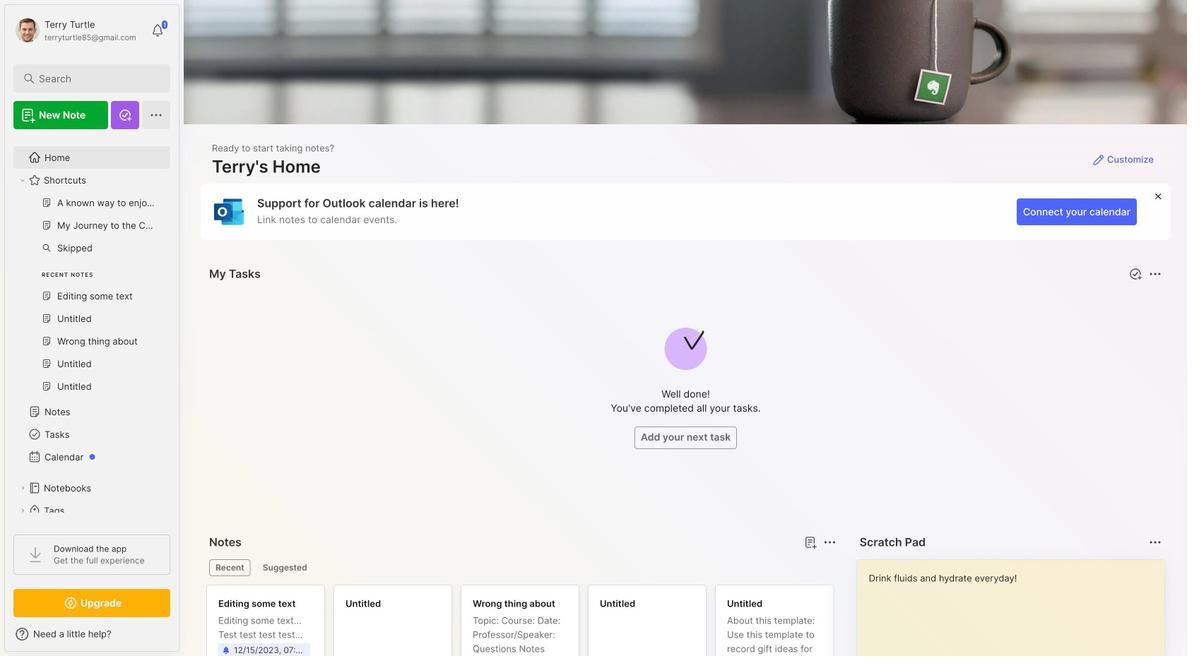 Task type: describe. For each thing, give the bounding box(es) containing it.
new task image
[[1129, 267, 1143, 281]]

Account field
[[13, 16, 136, 45]]

none search field inside main element
[[39, 70, 152, 87]]

WHAT'S NEW field
[[5, 624, 179, 646]]

tree inside main element
[[5, 138, 179, 576]]

2 tab from the left
[[256, 560, 314, 577]]

1 tab from the left
[[209, 560, 251, 577]]

group inside tree
[[13, 192, 162, 407]]



Task type: locate. For each thing, give the bounding box(es) containing it.
Start writing… text field
[[869, 561, 1164, 657]]

More actions field
[[1146, 264, 1166, 284], [821, 533, 840, 553], [1146, 533, 1166, 553]]

click to collapse image
[[179, 631, 189, 648]]

Search text field
[[39, 72, 152, 86]]

tab
[[209, 560, 251, 577], [256, 560, 314, 577]]

tree
[[5, 138, 179, 576]]

tab list
[[209, 560, 835, 577]]

group
[[13, 192, 162, 407]]

expand tags image
[[18, 507, 27, 515]]

row group
[[206, 585, 1188, 657]]

more actions image
[[1147, 266, 1164, 283], [822, 534, 839, 551], [1147, 534, 1164, 551]]

expand notebooks image
[[18, 484, 27, 493]]

None search field
[[39, 70, 152, 87]]

0 horizontal spatial tab
[[209, 560, 251, 577]]

1 horizontal spatial tab
[[256, 560, 314, 577]]

main element
[[0, 0, 184, 657]]



Task type: vqa. For each thing, say whether or not it's contained in the screenshot.
More actions icon to the right
yes



